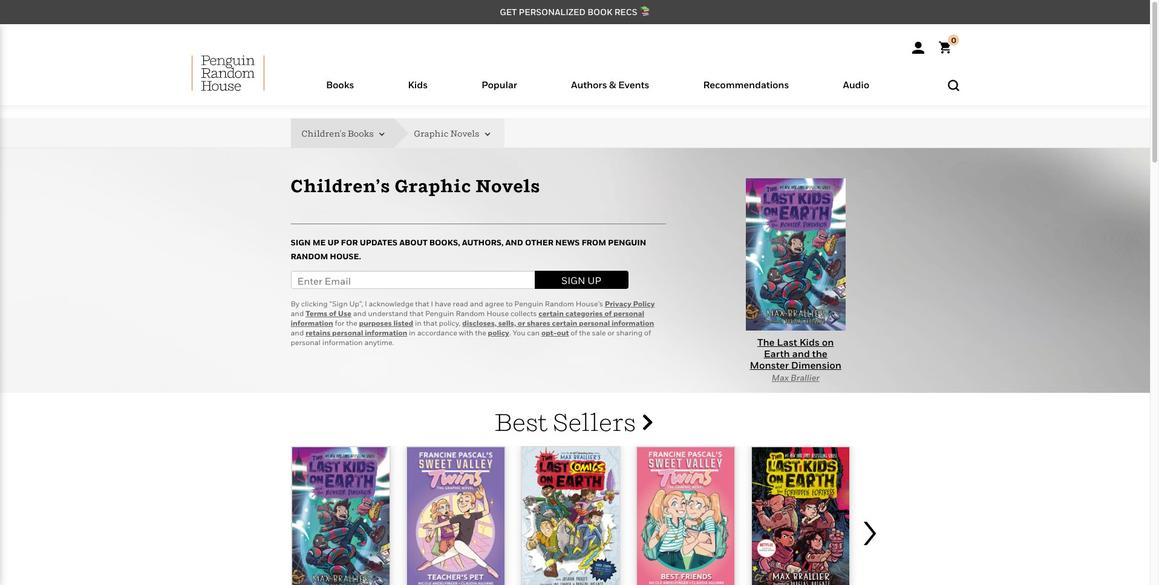 Task type: describe. For each thing, give the bounding box(es) containing it.
authors & events link
[[571, 79, 650, 105]]

popular
[[482, 79, 517, 91]]

accordance
[[417, 329, 457, 338]]

use
[[338, 309, 352, 318]]

1 vertical spatial in
[[409, 329, 416, 338]]

angle down image for graphic novels
[[481, 130, 491, 139]]

events
[[618, 79, 650, 91]]

earth
[[764, 348, 790, 360]]

shares
[[527, 319, 551, 328]]

search image
[[948, 80, 960, 91]]

anytime.
[[365, 338, 394, 347]]

opt-out link
[[542, 329, 569, 338]]

terms
[[306, 309, 328, 318]]

sign for sign up
[[562, 275, 586, 287]]

for inside for the purposes listed in that policy, discloses, sells, or shares certain personal information and retains personal information in accordance with the policy . you can opt-out
[[335, 319, 345, 328]]

purposes listed link
[[359, 319, 413, 328]]

2 i from the left
[[431, 299, 433, 309]]

up",
[[350, 299, 363, 309]]

privacy policy link
[[605, 299, 655, 309]]

discloses, sells, or shares certain personal information link
[[462, 319, 654, 328]]

main navigation element
[[162, 55, 989, 105]]

with
[[459, 329, 474, 338]]

or inside the of the sale or sharing of personal information anytime.
[[608, 329, 615, 338]]

&
[[609, 79, 616, 91]]

1 vertical spatial random
[[545, 299, 574, 309]]

about
[[399, 238, 428, 248]]

browse by category or genre navigation
[[291, 118, 654, 149]]

personal up the "sale"
[[579, 319, 610, 328]]

max
[[772, 373, 789, 383]]

or inside for the purposes listed in that policy, discloses, sells, or shares certain personal information and retains personal information in accordance with the policy . you can opt-out
[[518, 319, 525, 328]]

recommendations link
[[703, 79, 789, 105]]

children's graphic novels
[[291, 175, 541, 196]]

certain categories of personal information link
[[291, 309, 645, 328]]

1 vertical spatial graphic
[[395, 175, 472, 196]]

have
[[435, 299, 451, 309]]

and inside "sign me up for updates about books, authors, and other news from penguin random house."
[[506, 238, 523, 248]]

collects
[[511, 309, 537, 318]]

1 i from the left
[[365, 299, 367, 309]]

personal inside certain categories of personal information
[[614, 309, 645, 318]]

kids button
[[381, 76, 455, 105]]

privacy
[[605, 299, 632, 309]]

listed
[[394, 319, 413, 328]]

dimension
[[791, 360, 842, 372]]

audio
[[843, 79, 870, 91]]

to
[[506, 299, 513, 309]]

›
[[860, 499, 879, 557]]

policy
[[488, 329, 509, 338]]

updates
[[360, 238, 398, 248]]

up inside "sign me up for updates about books, authors, and other news from penguin random house."
[[328, 238, 339, 248]]

by
[[291, 299, 299, 309]]

sign up button
[[535, 271, 629, 289]]

sellers
[[553, 408, 636, 437]]

children's for children's graphic novels
[[291, 175, 391, 196]]

brallier
[[791, 373, 820, 383]]

children's books
[[302, 128, 376, 138]]

house.
[[330, 252, 361, 261]]

max brallier link
[[772, 373, 820, 383]]

policy
[[633, 299, 655, 309]]

read
[[453, 299, 468, 309]]

of right sharing
[[644, 329, 651, 338]]

1 vertical spatial that
[[410, 309, 424, 318]]

discloses,
[[462, 319, 497, 328]]

sign up
[[562, 275, 602, 287]]

the inside the last kids on earth and the monster dimension
[[813, 348, 828, 360]]

audio button
[[816, 76, 897, 105]]

retains personal information link
[[306, 329, 407, 338]]

sale
[[592, 329, 606, 338]]

other
[[525, 238, 554, 248]]

the last comics on earth image
[[521, 447, 621, 586]]

max brallier
[[772, 373, 820, 383]]

you
[[513, 329, 526, 338]]

and inside for the purposes listed in that policy, discloses, sells, or shares certain personal information and retains personal information in accordance with the policy . you can opt-out
[[291, 329, 304, 338]]

information inside the of the sale or sharing of personal information anytime.
[[322, 338, 363, 347]]

audio link
[[843, 79, 870, 105]]

sells,
[[498, 319, 516, 328]]

authors & events
[[571, 79, 650, 91]]

books,
[[430, 238, 460, 248]]

0 vertical spatial in
[[415, 319, 422, 328]]

random inside "sign me up for updates about books, authors, and other news from penguin random house."
[[291, 252, 328, 261]]

for the purposes listed in that policy, discloses, sells, or shares certain personal information and retains personal information in accordance with the policy . you can opt-out
[[291, 319, 654, 338]]

get personalized book recs 📚 link
[[500, 7, 650, 17]]

policy link
[[488, 329, 509, 338]]

the
[[758, 336, 775, 348]]

categories
[[566, 309, 603, 318]]

books link
[[326, 79, 354, 105]]

for inside "sign me up for updates about books, authors, and other news from penguin random house."
[[341, 238, 358, 248]]

certain inside certain categories of personal information
[[539, 309, 564, 318]]

graphic novels
[[414, 128, 481, 138]]

can
[[527, 329, 540, 338]]

purposes
[[359, 319, 392, 328]]



Task type: vqa. For each thing, say whether or not it's contained in the screenshot.
personal within the the of the sale or sharing of personal information anytime.
yes



Task type: locate. For each thing, give the bounding box(es) containing it.
books inside field
[[348, 128, 374, 138]]

0 vertical spatial that
[[415, 299, 429, 309]]

sign for sign me up for updates about books, authors, and other news from penguin random house.
[[291, 238, 311, 248]]

retains
[[306, 329, 331, 338]]

books up children's books
[[326, 79, 354, 91]]

authors
[[571, 79, 607, 91]]

2 vertical spatial penguin
[[425, 309, 454, 318]]

1 horizontal spatial or
[[608, 329, 615, 338]]

2 horizontal spatial random
[[545, 299, 574, 309]]

in
[[415, 319, 422, 328], [409, 329, 416, 338]]

up up house's
[[588, 275, 602, 287]]

books
[[326, 79, 354, 91], [348, 128, 374, 138]]

information down terms
[[291, 319, 333, 328]]

0 vertical spatial up
[[328, 238, 339, 248]]

opt-
[[542, 329, 557, 338]]

information down retains personal information link
[[322, 338, 363, 347]]

0 horizontal spatial kids
[[408, 79, 428, 91]]

house
[[487, 309, 509, 318]]

1 vertical spatial children's
[[291, 175, 391, 196]]

i right up",
[[365, 299, 367, 309]]

of down privacy
[[605, 309, 612, 318]]

of inside by clicking "sign up", i acknowledge that i have read and agree to penguin random house's privacy policy and terms of use and understand that penguin random house collects
[[329, 309, 336, 318]]

1 horizontal spatial kids
[[800, 336, 820, 348]]

and right read
[[470, 299, 483, 309]]

up
[[328, 238, 339, 248], [588, 275, 602, 287]]

0 vertical spatial books
[[326, 79, 354, 91]]

books inside popup button
[[326, 79, 354, 91]]

1 horizontal spatial sign
[[562, 275, 586, 287]]

terms of use link
[[306, 309, 352, 318]]

angle down image inside graphic novels field
[[481, 130, 491, 139]]

0 horizontal spatial penguin
[[425, 309, 454, 318]]

0 vertical spatial certain
[[539, 309, 564, 318]]

0 horizontal spatial up
[[328, 238, 339, 248]]

0 horizontal spatial angle down image
[[376, 130, 385, 139]]

0 horizontal spatial i
[[365, 299, 367, 309]]

in down listed
[[409, 329, 416, 338]]

1 vertical spatial sign
[[562, 275, 586, 287]]

1 horizontal spatial angle down image
[[481, 130, 491, 139]]

novels inside field
[[450, 128, 479, 138]]

the up the brallier
[[813, 348, 828, 360]]

sign up house's
[[562, 275, 586, 287]]

for up house.
[[341, 238, 358, 248]]

kids inside 'popup button'
[[408, 79, 428, 91]]

sign inside sign up button
[[562, 275, 586, 287]]

clicking
[[301, 299, 328, 309]]

and right earth at the bottom of page
[[792, 348, 810, 360]]

0 vertical spatial kids
[[408, 79, 428, 91]]

out
[[557, 329, 569, 338]]

information inside certain categories of personal information
[[291, 319, 333, 328]]

and inside the last kids on earth and the monster dimension
[[792, 348, 810, 360]]

angle down image
[[376, 130, 385, 139], [481, 130, 491, 139]]

understand
[[368, 309, 408, 318]]

sweet valley twins: teacher's pet image
[[406, 447, 506, 586]]

sign in image
[[912, 42, 924, 54]]

best sellers link
[[494, 408, 653, 437]]

by clicking "sign up", i acknowledge that i have read and agree to penguin random house's privacy policy and terms of use and understand that penguin random house collects
[[291, 299, 655, 318]]

graphic
[[414, 128, 449, 138], [395, 175, 472, 196]]

0 vertical spatial children's
[[302, 128, 346, 138]]

angle down image inside children's books field
[[376, 130, 385, 139]]

1 horizontal spatial i
[[431, 299, 433, 309]]

kids
[[408, 79, 428, 91], [800, 336, 820, 348]]

kids inside the last kids on earth and the monster dimension
[[800, 336, 820, 348]]

1 vertical spatial for
[[335, 319, 345, 328]]

house's
[[576, 299, 603, 309]]

sweet valley twins: best friends image
[[636, 447, 736, 586]]

sign inside "sign me up for updates about books, authors, and other news from penguin random house."
[[291, 238, 311, 248]]

books down books link
[[348, 128, 374, 138]]

angle down image down popular dropdown button
[[481, 130, 491, 139]]

Enter Email email field
[[291, 271, 535, 289]]

popular button
[[455, 76, 544, 105]]

angle down image for children's books
[[376, 130, 385, 139]]

children's inside field
[[302, 128, 346, 138]]

of
[[329, 309, 336, 318], [605, 309, 612, 318], [571, 329, 578, 338], [644, 329, 651, 338]]

kids up graphic novels
[[408, 79, 428, 91]]

graphic down graphic novels
[[395, 175, 472, 196]]

the last kids on earth and the forbidden fortress image
[[751, 447, 851, 586]]

random down me
[[291, 252, 328, 261]]

books button
[[299, 76, 381, 105]]

1 horizontal spatial penguin
[[515, 299, 543, 309]]

sharing
[[616, 329, 643, 338]]

graphic down kids link
[[414, 128, 449, 138]]

the down discloses,
[[475, 329, 486, 338]]

personal down retains
[[291, 338, 321, 347]]

or right the "sale"
[[608, 329, 615, 338]]

1 vertical spatial novels
[[476, 175, 541, 196]]

0 horizontal spatial random
[[291, 252, 328, 261]]

children's down children's books
[[291, 175, 391, 196]]

0 vertical spatial penguin
[[608, 238, 647, 248]]

the last kids on earth and the monster dimension
[[750, 336, 842, 372]]

the last kids on earth and the monster dimension link
[[746, 179, 846, 372]]

penguin up collects
[[515, 299, 543, 309]]

monster
[[750, 360, 789, 372]]

of down "sign
[[329, 309, 336, 318]]

2 angle down image from the left
[[481, 130, 491, 139]]

personal down use
[[332, 329, 363, 338]]

and left retains
[[291, 329, 304, 338]]

1 vertical spatial certain
[[552, 319, 578, 328]]

0 vertical spatial for
[[341, 238, 358, 248]]

that up listed
[[410, 309, 424, 318]]

1 angle down image from the left
[[376, 130, 385, 139]]

angle down image down kids 'popup button'
[[376, 130, 385, 139]]

0 vertical spatial graphic
[[414, 128, 449, 138]]

authors,
[[462, 238, 504, 248]]

news
[[556, 238, 580, 248]]

0 vertical spatial random
[[291, 252, 328, 261]]

Graphic Novels field
[[414, 118, 505, 148]]

children's down books link
[[302, 128, 346, 138]]

and left other
[[506, 238, 523, 248]]

kids link
[[408, 79, 428, 105]]

1 horizontal spatial up
[[588, 275, 602, 287]]

i
[[365, 299, 367, 309], [431, 299, 433, 309]]

up inside sign up button
[[588, 275, 602, 287]]

certain categories of personal information
[[291, 309, 645, 328]]

children's
[[302, 128, 346, 138], [291, 175, 391, 196]]

0 vertical spatial sign
[[291, 238, 311, 248]]

personal inside the of the sale or sharing of personal information anytime.
[[291, 338, 321, 347]]

me
[[313, 238, 326, 248]]

recs
[[615, 7, 638, 17]]

📚
[[640, 7, 650, 17]]

penguin down have on the bottom
[[425, 309, 454, 318]]

get personalized book recs 📚
[[500, 7, 650, 17]]

1 vertical spatial or
[[608, 329, 615, 338]]

0 horizontal spatial sign
[[291, 238, 311, 248]]

best
[[494, 408, 548, 437]]

"sign
[[329, 299, 348, 309]]

sign left me
[[291, 238, 311, 248]]

kids left on
[[800, 336, 820, 348]]

that left have on the bottom
[[415, 299, 429, 309]]

on
[[822, 336, 834, 348]]

or down collects
[[518, 319, 525, 328]]

that inside for the purposes listed in that policy, discloses, sells, or shares certain personal information and retains personal information in accordance with the policy . you can opt-out
[[423, 319, 437, 328]]

1 horizontal spatial random
[[456, 309, 485, 318]]

0 horizontal spatial or
[[518, 319, 525, 328]]

authors & events button
[[544, 76, 676, 105]]

up right me
[[328, 238, 339, 248]]

the up retains personal information link
[[346, 319, 357, 328]]

penguin right from
[[608, 238, 647, 248]]

.
[[509, 329, 511, 338]]

shopping cart image
[[939, 35, 960, 54]]

the inside the of the sale or sharing of personal information anytime.
[[579, 329, 590, 338]]

sign me up for updates about books, authors, and other news from penguin random house.
[[291, 238, 647, 261]]

random up discloses,
[[456, 309, 485, 318]]

children's for children's books
[[302, 128, 346, 138]]

penguin
[[608, 238, 647, 248], [515, 299, 543, 309], [425, 309, 454, 318]]

of right out
[[571, 329, 578, 338]]

Children's Books field
[[302, 118, 412, 148]]

from
[[582, 238, 606, 248]]

and down up",
[[353, 309, 366, 318]]

the left the "sale"
[[579, 329, 590, 338]]

last
[[777, 336, 798, 348]]

get
[[500, 7, 517, 17]]

0 vertical spatial or
[[518, 319, 525, 328]]

personalized
[[519, 7, 586, 17]]

best sellers
[[494, 408, 641, 437]]

› link
[[860, 493, 884, 586]]

certain up the discloses, sells, or shares certain personal information link
[[539, 309, 564, 318]]

2 horizontal spatial penguin
[[608, 238, 647, 248]]

1 vertical spatial up
[[588, 275, 602, 287]]

0 vertical spatial novels
[[450, 128, 479, 138]]

2 vertical spatial that
[[423, 319, 437, 328]]

agree
[[485, 299, 504, 309]]

i left have on the bottom
[[431, 299, 433, 309]]

in right listed
[[415, 319, 422, 328]]

2 vertical spatial random
[[456, 309, 485, 318]]

information up sharing
[[612, 319, 654, 328]]

penguin random house image
[[192, 55, 264, 91]]

personal down privacy policy link
[[614, 309, 645, 318]]

book
[[588, 7, 613, 17]]

policy,
[[439, 319, 461, 328]]

1 vertical spatial books
[[348, 128, 374, 138]]

recommendations
[[703, 79, 789, 91]]

random up the discloses, sells, or shares certain personal information link
[[545, 299, 574, 309]]

penguin inside "sign me up for updates about books, authors, and other news from penguin random house."
[[608, 238, 647, 248]]

the last kids on earth and the monster dimension image
[[291, 447, 391, 586]]

of inside certain categories of personal information
[[605, 309, 612, 318]]

that up accordance
[[423, 319, 437, 328]]

acknowledge
[[369, 299, 414, 309]]

graphic inside field
[[414, 128, 449, 138]]

information
[[291, 319, 333, 328], [612, 319, 654, 328], [365, 329, 407, 338], [322, 338, 363, 347]]

and
[[506, 238, 523, 248], [470, 299, 483, 309], [291, 309, 304, 318], [353, 309, 366, 318], [291, 329, 304, 338], [792, 348, 810, 360]]

certain
[[539, 309, 564, 318], [552, 319, 578, 328]]

and down by
[[291, 309, 304, 318]]

for
[[341, 238, 358, 248], [335, 319, 345, 328]]

information down purposes listed link
[[365, 329, 407, 338]]

of the sale or sharing of personal information anytime.
[[291, 329, 651, 347]]

sign
[[291, 238, 311, 248], [562, 275, 586, 287]]

1 vertical spatial kids
[[800, 336, 820, 348]]

the
[[346, 319, 357, 328], [475, 329, 486, 338], [579, 329, 590, 338], [813, 348, 828, 360]]

1 vertical spatial penguin
[[515, 299, 543, 309]]

certain inside for the purposes listed in that policy, discloses, sells, or shares certain personal information and retains personal information in accordance with the policy . you can opt-out
[[552, 319, 578, 328]]

certain up out
[[552, 319, 578, 328]]

for down use
[[335, 319, 345, 328]]



